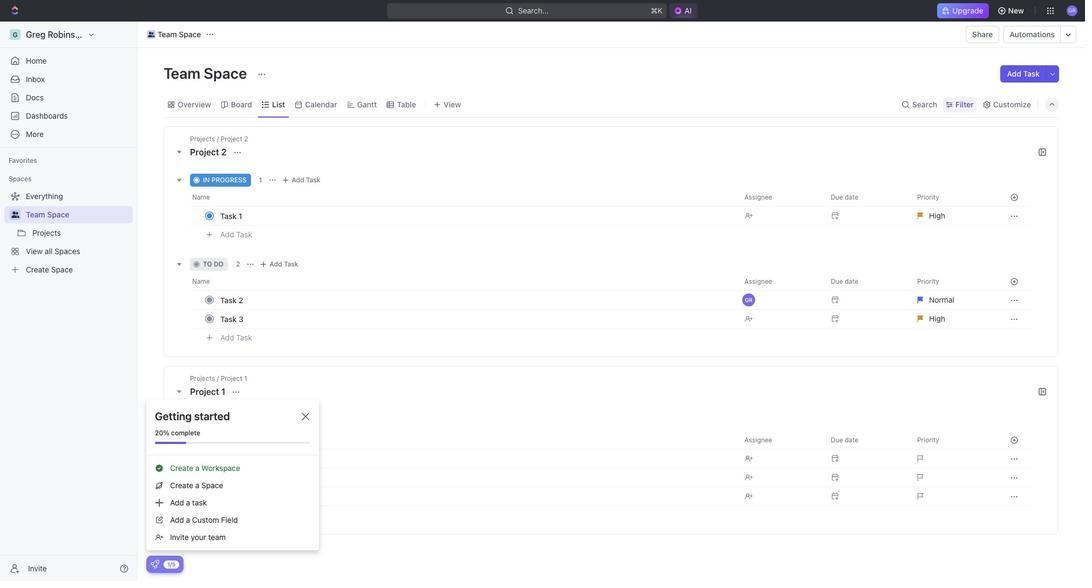 Task type: vqa. For each thing, say whether or not it's contained in the screenshot.
notifications
no



Task type: locate. For each thing, give the bounding box(es) containing it.
0 vertical spatial high button
[[911, 206, 998, 226]]

2 vertical spatial due date
[[831, 436, 859, 444]]

0 vertical spatial high
[[929, 211, 946, 220]]

invite for invite
[[28, 564, 47, 573]]

1 task 3 from the top
[[220, 315, 244, 324]]

0 vertical spatial team
[[158, 30, 177, 39]]

3 assignee button from the top
[[738, 432, 825, 449]]

2 vertical spatial assignee
[[745, 436, 773, 444]]

‎task up ‎task 2
[[220, 454, 237, 464]]

team
[[158, 30, 177, 39], [164, 64, 201, 82], [26, 210, 45, 219]]

priority for 3rd priority dropdown button from the bottom of the page
[[918, 193, 940, 201]]

overview link
[[176, 97, 211, 112]]

automations button
[[1005, 26, 1061, 43]]

2 vertical spatial date
[[845, 436, 859, 444]]

1 vertical spatial view
[[26, 247, 43, 256]]

a up create a space
[[195, 464, 199, 473]]

high
[[929, 211, 946, 220], [929, 314, 946, 324]]

user group image inside sidebar navigation
[[11, 212, 19, 218]]

name button
[[190, 189, 738, 206], [190, 273, 738, 291]]

high button for 3
[[911, 309, 998, 329]]

all
[[45, 247, 53, 256]]

‎task inside ‎task 2 link
[[220, 473, 237, 483]]

1 horizontal spatial gr
[[1069, 7, 1076, 14]]

1 horizontal spatial gr button
[[1064, 2, 1081, 19]]

high button for 1
[[911, 206, 998, 226]]

1 vertical spatial task 3 link
[[218, 489, 736, 505]]

2 vertical spatial create
[[170, 481, 193, 490]]

automations
[[1010, 30, 1055, 39]]

favorites button
[[4, 154, 41, 167]]

1 vertical spatial name button
[[190, 273, 738, 291]]

due date
[[831, 193, 859, 201], [831, 278, 859, 286], [831, 436, 859, 444]]

2 assignee button from the top
[[738, 273, 825, 291]]

1 vertical spatial name
[[192, 278, 210, 286]]

a for space
[[195, 481, 199, 490]]

0 horizontal spatial user group image
[[11, 212, 19, 218]]

tree
[[4, 188, 133, 279]]

0 vertical spatial priority
[[918, 193, 940, 201]]

0 vertical spatial task 3
[[220, 315, 244, 324]]

1 vertical spatial 3
[[239, 492, 244, 501]]

create inside "link"
[[26, 265, 49, 274]]

1 due date button from the top
[[825, 189, 911, 206]]

1 vertical spatial to
[[203, 419, 212, 427]]

invite your team
[[170, 533, 226, 542]]

task 1 link
[[218, 208, 736, 224]]

0 vertical spatial gr
[[1069, 7, 1076, 14]]

2 vertical spatial due date button
[[825, 432, 911, 449]]

project 2
[[190, 147, 229, 157]]

view inside tree
[[26, 247, 43, 256]]

new button
[[994, 2, 1031, 19]]

workspace down ‎task 1 in the left bottom of the page
[[202, 464, 240, 473]]

3 date from the top
[[845, 436, 859, 444]]

2 for project 2
[[221, 147, 227, 157]]

1 / from the top
[[217, 135, 219, 143]]

20% complete
[[155, 429, 200, 437]]

0 vertical spatial to
[[203, 260, 212, 268]]

custom
[[192, 516, 219, 525]]

invite for invite your team
[[170, 533, 189, 542]]

due date button for 3rd assignee dropdown button
[[825, 432, 911, 449]]

1 vertical spatial to do
[[203, 419, 224, 427]]

‎task
[[220, 454, 237, 464], [220, 473, 237, 483]]

task inside 'task 2' link
[[220, 296, 237, 305]]

2 / from the top
[[217, 375, 219, 383]]

team space
[[158, 30, 201, 39], [164, 64, 250, 82], [26, 210, 69, 219]]

workspace right "robinson's"
[[94, 30, 139, 39]]

task 3
[[220, 315, 244, 324], [220, 492, 244, 501]]

projects up all
[[32, 228, 61, 238]]

table
[[397, 100, 416, 109]]

add task button
[[1001, 65, 1047, 83], [279, 174, 325, 187], [215, 228, 257, 241], [257, 258, 303, 271], [215, 332, 257, 345], [257, 417, 303, 430], [215, 509, 257, 522]]

2 due date from the top
[[831, 278, 859, 286]]

1 vertical spatial do
[[214, 419, 224, 427]]

priority for priority dropdown button associated with 3rd assignee dropdown button
[[918, 436, 940, 444]]

2 task 3 link from the top
[[218, 489, 736, 505]]

a for workspace
[[195, 464, 199, 473]]

spaces up 'create space' "link" on the top left
[[55, 247, 80, 256]]

gr for bottom the gr dropdown button
[[745, 297, 753, 304]]

greg
[[26, 30, 46, 39]]

1 horizontal spatial view
[[444, 100, 461, 109]]

getting started
[[155, 410, 230, 423]]

share
[[973, 30, 993, 39]]

2 name from the top
[[192, 278, 210, 286]]

1 ‎task from the top
[[220, 454, 237, 464]]

0 vertical spatial assignee button
[[738, 189, 825, 206]]

/ up project 2
[[217, 135, 219, 143]]

0 vertical spatial to do
[[203, 260, 224, 268]]

0 vertical spatial date
[[845, 193, 859, 201]]

3 due date from the top
[[831, 436, 859, 444]]

invite inside sidebar navigation
[[28, 564, 47, 573]]

project up project 1
[[221, 375, 242, 383]]

high for 1
[[929, 211, 946, 220]]

filter button
[[943, 97, 977, 112]]

getting
[[155, 410, 192, 423]]

workspace inside sidebar navigation
[[94, 30, 139, 39]]

spaces
[[9, 175, 32, 183], [55, 247, 80, 256]]

1 vertical spatial workspace
[[202, 464, 240, 473]]

2 vertical spatial team space
[[26, 210, 69, 219]]

project down projects / project 2 on the top of the page
[[190, 147, 219, 157]]

1 vertical spatial due
[[831, 278, 843, 286]]

name button up task 1 link
[[190, 189, 738, 206]]

0 horizontal spatial workspace
[[94, 30, 139, 39]]

projects / project 2
[[190, 135, 248, 143]]

create up create a space
[[170, 464, 193, 473]]

1 name button from the top
[[190, 189, 738, 206]]

projects for project 2
[[190, 135, 215, 143]]

1 horizontal spatial user group image
[[148, 32, 155, 37]]

team space inside tree
[[26, 210, 69, 219]]

1 assignee from the top
[[745, 193, 773, 201]]

task 3 for 2nd the task 3 link
[[220, 492, 244, 501]]

0 vertical spatial name
[[192, 193, 210, 201]]

assignee
[[745, 193, 773, 201], [745, 278, 773, 286], [745, 436, 773, 444]]

0 horizontal spatial invite
[[28, 564, 47, 573]]

1 vertical spatial create
[[170, 464, 193, 473]]

1 vertical spatial invite
[[28, 564, 47, 573]]

0 vertical spatial workspace
[[94, 30, 139, 39]]

do down project 1
[[214, 419, 224, 427]]

2 name button from the top
[[190, 273, 738, 291]]

view left all
[[26, 247, 43, 256]]

date
[[845, 193, 859, 201], [845, 278, 859, 286], [845, 436, 859, 444]]

⌘k
[[651, 6, 663, 15]]

create
[[26, 265, 49, 274], [170, 464, 193, 473], [170, 481, 193, 490]]

a left task
[[186, 498, 190, 508]]

create for create a space
[[170, 481, 193, 490]]

create down all
[[26, 265, 49, 274]]

‎task 1
[[220, 454, 242, 464]]

more button
[[4, 126, 133, 143]]

gantt
[[357, 100, 377, 109]]

2 vertical spatial priority button
[[911, 432, 998, 449]]

1 for ‎task 1
[[239, 454, 242, 464]]

2 task 3 from the top
[[220, 492, 244, 501]]

sidebar navigation
[[0, 22, 140, 582]]

0 vertical spatial spaces
[[9, 175, 32, 183]]

1 3 from the top
[[239, 315, 244, 324]]

/ up project 1
[[217, 375, 219, 383]]

0 vertical spatial 3
[[239, 315, 244, 324]]

priority button
[[911, 189, 998, 206], [911, 273, 998, 291], [911, 432, 998, 449]]

2 to from the top
[[203, 419, 212, 427]]

1 horizontal spatial spaces
[[55, 247, 80, 256]]

due date for 3rd assignee dropdown button
[[831, 436, 859, 444]]

1 name from the top
[[192, 193, 210, 201]]

0 vertical spatial team space
[[158, 30, 201, 39]]

a
[[195, 464, 199, 473], [195, 481, 199, 490], [186, 498, 190, 508], [186, 516, 190, 525]]

1 vertical spatial gr
[[745, 297, 753, 304]]

task 3 down ‎task 2
[[220, 492, 244, 501]]

0 vertical spatial due date
[[831, 193, 859, 201]]

task 3 down task 2
[[220, 315, 244, 324]]

1
[[259, 176, 262, 184], [239, 211, 242, 221], [244, 375, 247, 383], [221, 387, 226, 397], [239, 454, 242, 464]]

1 vertical spatial projects
[[32, 228, 61, 238]]

create up add a task
[[170, 481, 193, 490]]

2 vertical spatial assignee button
[[738, 432, 825, 449]]

user group image
[[148, 32, 155, 37], [11, 212, 19, 218]]

0 vertical spatial create
[[26, 265, 49, 274]]

task 3 link
[[218, 311, 736, 327], [218, 489, 736, 505]]

2 ‎task from the top
[[220, 473, 237, 483]]

1 vertical spatial team
[[164, 64, 201, 82]]

task 3 link down 'task 2' link
[[218, 311, 736, 327]]

2 priority button from the top
[[911, 273, 998, 291]]

1 vertical spatial assignee
[[745, 278, 773, 286]]

spaces down favorites button
[[9, 175, 32, 183]]

1 horizontal spatial invite
[[170, 533, 189, 542]]

0 vertical spatial ‎task
[[220, 454, 237, 464]]

3 priority button from the top
[[911, 432, 998, 449]]

task 3 link down ‎task 2 link
[[218, 489, 736, 505]]

0 horizontal spatial gr
[[745, 297, 753, 304]]

tree containing everything
[[4, 188, 133, 279]]

3
[[239, 315, 244, 324], [239, 492, 244, 501]]

view right the table
[[444, 100, 461, 109]]

to do up task 2
[[203, 260, 224, 268]]

2 due date button from the top
[[825, 273, 911, 291]]

0 vertical spatial do
[[214, 260, 224, 268]]

home link
[[4, 52, 133, 70]]

1 vertical spatial gr button
[[738, 291, 825, 310]]

add
[[1008, 69, 1022, 78], [292, 176, 304, 184], [220, 230, 234, 239], [270, 260, 282, 268], [220, 333, 234, 342], [270, 419, 282, 427], [170, 498, 184, 508], [220, 511, 234, 520], [170, 516, 184, 525]]

1 vertical spatial spaces
[[55, 247, 80, 256]]

greg robinson's workspace, , element
[[10, 29, 21, 40]]

2 vertical spatial projects
[[190, 375, 215, 383]]

due
[[831, 193, 843, 201], [831, 278, 843, 286], [831, 436, 843, 444]]

3 down ‎task 2
[[239, 492, 244, 501]]

gr for the gr dropdown button to the top
[[1069, 7, 1076, 14]]

a up task
[[195, 481, 199, 490]]

robinson's
[[48, 30, 92, 39]]

list
[[272, 100, 285, 109]]

0 vertical spatial /
[[217, 135, 219, 143]]

projects
[[190, 135, 215, 143], [32, 228, 61, 238], [190, 375, 215, 383]]

name button up 'task 2' link
[[190, 273, 738, 291]]

1 vertical spatial task 3
[[220, 492, 244, 501]]

1 vertical spatial /
[[217, 375, 219, 383]]

2 vertical spatial due
[[831, 436, 843, 444]]

20%
[[155, 429, 169, 437]]

assignee button
[[738, 189, 825, 206], [738, 273, 825, 291], [738, 432, 825, 449]]

0 vertical spatial invite
[[170, 533, 189, 542]]

1 vertical spatial date
[[845, 278, 859, 286]]

2 high button from the top
[[911, 309, 998, 329]]

view
[[444, 100, 461, 109], [26, 247, 43, 256]]

3 due date button from the top
[[825, 432, 911, 449]]

‎task for ‎task 1
[[220, 454, 237, 464]]

1 vertical spatial due date
[[831, 278, 859, 286]]

name
[[192, 193, 210, 201], [192, 278, 210, 286]]

1 priority from the top
[[918, 193, 940, 201]]

filter
[[956, 100, 974, 109]]

0 vertical spatial name button
[[190, 189, 738, 206]]

0 vertical spatial task 3 link
[[218, 311, 736, 327]]

task inside task 1 link
[[220, 211, 237, 221]]

projects up project 1
[[190, 375, 215, 383]]

projects up project 2
[[190, 135, 215, 143]]

1 date from the top
[[845, 193, 859, 201]]

2 high from the top
[[929, 314, 946, 324]]

1 horizontal spatial team space link
[[144, 28, 204, 41]]

0 vertical spatial assignee
[[745, 193, 773, 201]]

create space
[[26, 265, 73, 274]]

2 priority from the top
[[918, 278, 940, 286]]

1 vertical spatial user group image
[[11, 212, 19, 218]]

1 vertical spatial priority
[[918, 278, 940, 286]]

onboarding checklist button image
[[151, 561, 159, 569]]

2
[[244, 135, 248, 143], [221, 147, 227, 157], [236, 260, 240, 268], [239, 296, 243, 305], [239, 473, 243, 483]]

1 to do from the top
[[203, 260, 224, 268]]

to do down project 1
[[203, 419, 224, 427]]

a down add a task
[[186, 516, 190, 525]]

view button
[[430, 92, 465, 117]]

space
[[179, 30, 201, 39], [204, 64, 247, 82], [47, 210, 69, 219], [51, 265, 73, 274], [202, 481, 223, 490]]

view inside button
[[444, 100, 461, 109]]

3 down task 2
[[239, 315, 244, 324]]

1 vertical spatial priority button
[[911, 273, 998, 291]]

3 priority from the top
[[918, 436, 940, 444]]

‎task 2 link
[[218, 470, 736, 486]]

1 do from the top
[[214, 260, 224, 268]]

do up task 2
[[214, 260, 224, 268]]

0 vertical spatial priority button
[[911, 189, 998, 206]]

create space link
[[4, 261, 131, 279]]

ai
[[685, 6, 692, 15]]

1 high from the top
[[929, 211, 946, 220]]

1 vertical spatial ‎task
[[220, 473, 237, 483]]

0 horizontal spatial team space link
[[26, 206, 131, 224]]

1 vertical spatial due date button
[[825, 273, 911, 291]]

create a workspace
[[170, 464, 240, 473]]

‎task inside ‎task 1 link
[[220, 454, 237, 464]]

0 horizontal spatial spaces
[[9, 175, 32, 183]]

0 horizontal spatial view
[[26, 247, 43, 256]]

1 high button from the top
[[911, 206, 998, 226]]

gantt link
[[355, 97, 377, 112]]

2 vertical spatial priority
[[918, 436, 940, 444]]

0 vertical spatial view
[[444, 100, 461, 109]]

task 1
[[220, 211, 242, 221]]

2 vertical spatial team
[[26, 210, 45, 219]]

1 horizontal spatial workspace
[[202, 464, 240, 473]]

due date button for 2nd assignee dropdown button from the top of the page
[[825, 273, 911, 291]]

workspace
[[94, 30, 139, 39], [202, 464, 240, 473]]

1 priority button from the top
[[911, 189, 998, 206]]

1 vertical spatial assignee button
[[738, 273, 825, 291]]

add task
[[1008, 69, 1040, 78], [292, 176, 321, 184], [220, 230, 252, 239], [270, 260, 298, 268], [220, 333, 252, 342], [270, 419, 299, 427], [220, 511, 252, 520]]

0 vertical spatial due date button
[[825, 189, 911, 206]]

upgrade
[[953, 6, 984, 15]]

‎task down ‎task 1 in the left bottom of the page
[[220, 473, 237, 483]]

1 vertical spatial high button
[[911, 309, 998, 329]]

0 horizontal spatial gr button
[[738, 291, 825, 310]]

projects inside tree
[[32, 228, 61, 238]]

view for view all spaces
[[26, 247, 43, 256]]

team
[[208, 533, 226, 542]]

/
[[217, 135, 219, 143], [217, 375, 219, 383]]

1 vertical spatial high
[[929, 314, 946, 324]]

0 vertical spatial projects
[[190, 135, 215, 143]]

to do
[[203, 260, 224, 268], [203, 419, 224, 427]]

0 vertical spatial due
[[831, 193, 843, 201]]

projects / project 1
[[190, 375, 247, 383]]

priority
[[918, 193, 940, 201], [918, 278, 940, 286], [918, 436, 940, 444]]



Task type: describe. For each thing, give the bounding box(es) containing it.
spaces inside tree
[[55, 247, 80, 256]]

home
[[26, 56, 47, 65]]

customize button
[[980, 97, 1035, 112]]

2 for task 2
[[239, 296, 243, 305]]

normal button
[[911, 291, 998, 310]]

1 for task 1
[[239, 211, 242, 221]]

started
[[194, 410, 230, 423]]

board link
[[229, 97, 252, 112]]

priority button for 2nd assignee dropdown button from the top of the page
[[911, 273, 998, 291]]

calendar link
[[303, 97, 337, 112]]

team inside tree
[[26, 210, 45, 219]]

2 assignee from the top
[[745, 278, 773, 286]]

project up project 2
[[221, 135, 242, 143]]

ai button
[[670, 3, 699, 18]]

add a task
[[170, 498, 207, 508]]

onboarding checklist button element
[[151, 561, 159, 569]]

‎task 1 link
[[218, 451, 736, 467]]

a for custom
[[186, 516, 190, 525]]

2 due from the top
[[831, 278, 843, 286]]

in
[[203, 176, 210, 184]]

view all spaces
[[26, 247, 80, 256]]

3 assignee from the top
[[745, 436, 773, 444]]

2 for ‎task 2
[[239, 473, 243, 483]]

share button
[[966, 26, 1000, 43]]

your
[[191, 533, 206, 542]]

more
[[26, 130, 44, 139]]

everything
[[26, 192, 63, 201]]

project down projects / project 1
[[190, 387, 219, 397]]

0 vertical spatial gr button
[[1064, 2, 1081, 19]]

list link
[[270, 97, 285, 112]]

inbox link
[[4, 71, 133, 88]]

docs link
[[4, 89, 133, 106]]

workspace for create a workspace
[[202, 464, 240, 473]]

/ for 2
[[217, 135, 219, 143]]

overview
[[178, 100, 211, 109]]

2 date from the top
[[845, 278, 859, 286]]

a for task
[[186, 498, 190, 508]]

normal
[[929, 295, 955, 305]]

‎task for ‎task 2
[[220, 473, 237, 483]]

complete
[[171, 429, 200, 437]]

view button
[[430, 97, 465, 112]]

name for second name 'dropdown button' from the top
[[192, 278, 210, 286]]

/ for 1
[[217, 375, 219, 383]]

add a custom field
[[170, 516, 238, 525]]

dashboards link
[[4, 107, 133, 125]]

customize
[[994, 100, 1032, 109]]

2 3 from the top
[[239, 492, 244, 501]]

1 vertical spatial team space link
[[26, 206, 131, 224]]

priority button for 3rd assignee dropdown button
[[911, 432, 998, 449]]

1 for project 1
[[221, 387, 226, 397]]

search...
[[518, 6, 549, 15]]

board
[[231, 100, 252, 109]]

0 vertical spatial user group image
[[148, 32, 155, 37]]

1 due date from the top
[[831, 193, 859, 201]]

workspace for greg robinson's workspace
[[94, 30, 139, 39]]

task 2 link
[[218, 292, 736, 308]]

1 to from the top
[[203, 260, 212, 268]]

1 task 3 link from the top
[[218, 311, 736, 327]]

search button
[[899, 97, 941, 112]]

field
[[221, 516, 238, 525]]

new
[[1009, 6, 1025, 15]]

in progress
[[203, 176, 247, 184]]

calendar
[[305, 100, 337, 109]]

priority for 2nd assignee dropdown button from the top of the page's priority dropdown button
[[918, 278, 940, 286]]

1/5
[[167, 561, 176, 568]]

projects link
[[32, 225, 131, 242]]

everything link
[[4, 188, 131, 205]]

table link
[[395, 97, 416, 112]]

1 due from the top
[[831, 193, 843, 201]]

g
[[13, 31, 18, 39]]

2 do from the top
[[214, 419, 224, 427]]

due date for 2nd assignee dropdown button from the top of the page
[[831, 278, 859, 286]]

greg robinson's workspace
[[26, 30, 139, 39]]

favorites
[[9, 157, 37, 165]]

close image
[[302, 413, 309, 421]]

upgrade link
[[938, 3, 989, 18]]

2 to do from the top
[[203, 419, 224, 427]]

task 2
[[220, 296, 243, 305]]

search
[[913, 100, 938, 109]]

create for create a workspace
[[170, 464, 193, 473]]

name for second name 'dropdown button' from the bottom
[[192, 193, 210, 201]]

‎task 2
[[220, 473, 243, 483]]

0 vertical spatial team space link
[[144, 28, 204, 41]]

high for 3
[[929, 314, 946, 324]]

view all spaces link
[[4, 243, 131, 260]]

inbox
[[26, 75, 45, 84]]

3 due from the top
[[831, 436, 843, 444]]

task
[[192, 498, 207, 508]]

docs
[[26, 93, 44, 102]]

create a space
[[170, 481, 223, 490]]

space inside 'create space' "link"
[[51, 265, 73, 274]]

1 vertical spatial team space
[[164, 64, 250, 82]]

project 1
[[190, 387, 228, 397]]

progress
[[212, 176, 247, 184]]

tree inside sidebar navigation
[[4, 188, 133, 279]]

1 assignee button from the top
[[738, 189, 825, 206]]

view for view
[[444, 100, 461, 109]]

create for create space
[[26, 265, 49, 274]]

dashboards
[[26, 111, 68, 120]]

projects for project 1
[[190, 375, 215, 383]]

task 3 for second the task 3 link from the bottom of the page
[[220, 315, 244, 324]]



